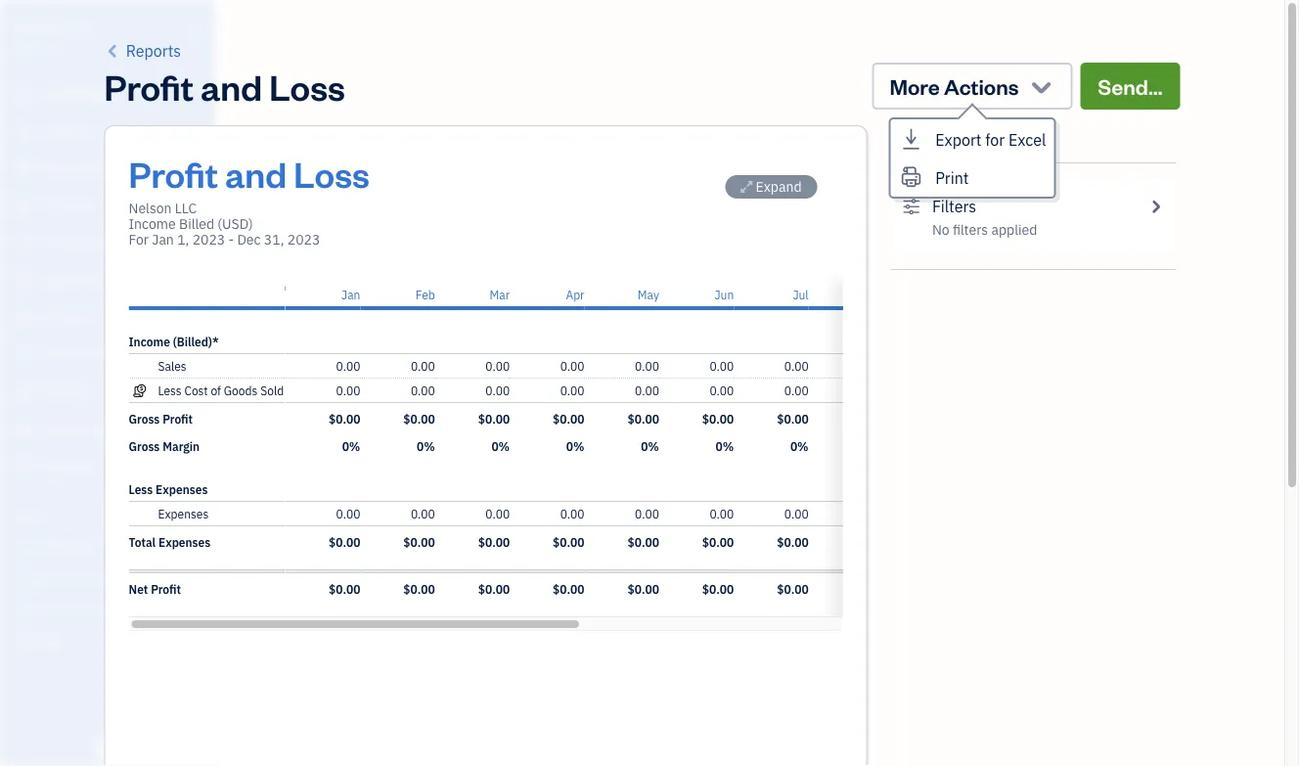 Task type: locate. For each thing, give the bounding box(es) containing it.
0 horizontal spatial 2023
[[192, 231, 225, 249]]

expenses down less expenses
[[158, 506, 209, 522]]

8 0% from the left
[[865, 439, 883, 454]]

total expenses
[[129, 534, 211, 550]]

cost
[[184, 383, 208, 398]]

feb
[[415, 287, 435, 302]]

0 vertical spatial income
[[129, 215, 176, 233]]

1 vertical spatial nelson
[[129, 199, 172, 217]]

income left the 1, on the top left of the page
[[129, 215, 176, 233]]

profit up billed
[[129, 150, 218, 196]]

estimate image
[[13, 160, 36, 179]]

payment image
[[13, 234, 36, 254]]

freshbooks image
[[92, 735, 123, 759]]

less for less cost of goods sold
[[158, 383, 182, 398]]

0 vertical spatial expenses
[[156, 482, 208, 497]]

filters
[[933, 196, 977, 217]]

loss inside profit and loss nelson llc income billed (usd) for jan 1, 2023 - dec 31, 2023
[[294, 150, 370, 196]]

aug
[[863, 287, 883, 302]]

owner
[[16, 39, 52, 55]]

less up apps image
[[129, 482, 153, 497]]

2 vertical spatial expenses
[[159, 534, 211, 550]]

1 horizontal spatial llc
[[175, 199, 197, 217]]

settings
[[891, 125, 972, 153]]

print button
[[891, 158, 1054, 197]]

0%
[[342, 439, 360, 454], [417, 439, 435, 454], [491, 439, 510, 454], [566, 439, 584, 454], [641, 439, 659, 454], [716, 439, 734, 454], [790, 439, 809, 454], [865, 439, 883, 454]]

mar
[[489, 287, 510, 302]]

export
[[936, 129, 982, 150]]

actions
[[945, 72, 1019, 100]]

nelson llc owner
[[16, 17, 95, 55]]

1 vertical spatial and
[[225, 150, 287, 196]]

nelson up the owner
[[16, 17, 66, 38]]

1 horizontal spatial jan
[[341, 287, 360, 302]]

sales
[[158, 358, 187, 374]]

5 0% from the left
[[641, 439, 659, 454]]

sold
[[261, 383, 284, 398]]

gross
[[129, 411, 160, 427], [129, 439, 160, 454]]

2023 left -
[[192, 231, 225, 249]]

main element
[[0, 0, 264, 766]]

expenses
[[156, 482, 208, 497], [158, 506, 209, 522], [159, 534, 211, 550]]

expenses for total expenses
[[159, 534, 211, 550]]

send…
[[1099, 72, 1163, 100]]

category image
[[129, 358, 150, 374]]

gross up gross margin
[[129, 411, 160, 427]]

0.00
[[336, 358, 360, 374], [411, 358, 435, 374], [485, 358, 510, 374], [560, 358, 584, 374], [635, 358, 659, 374], [710, 358, 734, 374], [784, 358, 809, 374], [859, 358, 883, 374], [336, 383, 360, 398], [411, 383, 435, 398], [485, 383, 510, 398], [560, 383, 584, 398], [635, 383, 659, 398], [710, 383, 734, 398], [784, 383, 809, 398], [859, 383, 883, 398], [336, 506, 360, 522], [411, 506, 435, 522], [485, 506, 510, 522], [560, 506, 584, 522], [635, 506, 659, 522], [710, 506, 734, 522], [784, 506, 809, 522], [859, 506, 883, 522]]

4 0% from the left
[[566, 439, 584, 454]]

1 vertical spatial less
[[129, 482, 153, 497]]

and up (usd) at the top left of the page
[[225, 150, 287, 196]]

0 horizontal spatial nelson
[[16, 17, 66, 38]]

31,
[[264, 231, 284, 249]]

more actions
[[890, 72, 1019, 100]]

less down sales
[[158, 383, 182, 398]]

export for excel
[[936, 129, 1047, 150]]

1 vertical spatial income
[[129, 334, 170, 349]]

and
[[201, 63, 262, 109], [225, 150, 287, 196]]

income
[[129, 215, 176, 233], [129, 334, 170, 349]]

expand button
[[726, 175, 818, 199]]

0 vertical spatial loss
[[269, 63, 345, 109]]

income up category image
[[129, 334, 170, 349]]

and inside profit and loss nelson llc income billed (usd) for jan 1, 2023 - dec 31, 2023
[[225, 150, 287, 196]]

and for profit and loss
[[201, 63, 262, 109]]

chevrondown image
[[1028, 72, 1055, 100]]

llc inside nelson llc owner
[[69, 17, 95, 38]]

2023 right 31,
[[288, 231, 320, 249]]

1 vertical spatial llc
[[175, 199, 197, 217]]

1 horizontal spatial 2023
[[288, 231, 320, 249]]

nelson inside profit and loss nelson llc income billed (usd) for jan 1, 2023 - dec 31, 2023
[[129, 199, 172, 217]]

1 horizontal spatial nelson
[[129, 199, 172, 217]]

0 horizontal spatial jan
[[152, 231, 174, 249]]

0 vertical spatial jan
[[152, 231, 174, 249]]

0 horizontal spatial llc
[[69, 17, 95, 38]]

expenses right the total
[[159, 534, 211, 550]]

and right reports button
[[201, 63, 262, 109]]

1 vertical spatial expenses
[[158, 506, 209, 522]]

0 vertical spatial and
[[201, 63, 262, 109]]

nelson
[[16, 17, 66, 38], [129, 199, 172, 217]]

2 gross from the top
[[129, 439, 160, 454]]

1 income from the top
[[129, 215, 176, 233]]

profit
[[104, 63, 194, 109], [129, 150, 218, 196], [163, 411, 193, 427], [151, 581, 181, 597]]

income (billed)*
[[129, 334, 219, 349]]

items and services image
[[15, 570, 209, 585]]

profit and loss nelson llc income billed (usd) for jan 1, 2023 - dec 31, 2023
[[129, 150, 370, 249]]

less cost of goods sold
[[158, 383, 284, 398]]

jan
[[152, 231, 174, 249], [341, 287, 360, 302]]

expenses down the margin
[[156, 482, 208, 497]]

1 0% from the left
[[342, 439, 360, 454]]

jan inside profit and loss nelson llc income billed (usd) for jan 1, 2023 - dec 31, 2023
[[152, 231, 174, 249]]

jan left 'feb'
[[341, 287, 360, 302]]

loss
[[269, 63, 345, 109], [294, 150, 370, 196]]

settings image
[[903, 195, 921, 218]]

0 vertical spatial llc
[[69, 17, 95, 38]]

0 vertical spatial nelson
[[16, 17, 66, 38]]

client image
[[13, 122, 36, 142]]

2 0% from the left
[[417, 439, 435, 454]]

0 vertical spatial less
[[158, 383, 182, 398]]

1 horizontal spatial less
[[158, 383, 182, 398]]

0 horizontal spatial less
[[129, 482, 153, 497]]

reports button
[[104, 39, 181, 63]]

0 vertical spatial gross
[[129, 411, 160, 427]]

2 2023 from the left
[[288, 231, 320, 249]]

jan left the 1, on the top left of the page
[[152, 231, 174, 249]]

expenses for less expenses
[[156, 482, 208, 497]]

1 vertical spatial loss
[[294, 150, 370, 196]]

net
[[129, 581, 148, 597]]

llc
[[69, 17, 95, 38], [175, 199, 197, 217]]

dashboard image
[[13, 85, 36, 105]]

less
[[158, 383, 182, 398], [129, 482, 153, 497]]

nelson up the for
[[129, 199, 172, 217]]

$0.00
[[328, 411, 360, 427], [403, 411, 435, 427], [478, 411, 510, 427], [553, 411, 584, 427], [627, 411, 659, 427], [702, 411, 734, 427], [777, 411, 809, 427], [852, 411, 883, 427], [328, 534, 360, 550], [403, 534, 435, 550], [478, 534, 510, 550], [553, 534, 584, 550], [627, 534, 659, 550], [702, 534, 734, 550], [777, 534, 809, 550], [852, 534, 883, 550], [328, 581, 360, 597], [403, 581, 435, 597], [478, 581, 510, 597], [553, 581, 584, 597], [627, 581, 659, 597], [702, 581, 734, 597], [777, 581, 809, 597], [852, 581, 883, 597]]

timer image
[[13, 346, 36, 365]]

excel
[[1009, 129, 1047, 150]]

profit right net
[[151, 581, 181, 597]]

2023
[[192, 231, 225, 249], [288, 231, 320, 249]]

(usd)
[[218, 215, 253, 233]]

total
[[129, 534, 156, 550]]

gross down the gross profit
[[129, 439, 160, 454]]

1 vertical spatial gross
[[129, 439, 160, 454]]

(billed)*
[[173, 334, 219, 349]]

send… button
[[1081, 63, 1181, 110]]

dec
[[237, 231, 261, 249]]

1 gross from the top
[[129, 411, 160, 427]]



Task type: describe. For each thing, give the bounding box(es) containing it.
no
[[933, 221, 950, 239]]

llc inside profit and loss nelson llc income billed (usd) for jan 1, 2023 - dec 31, 2023
[[175, 199, 197, 217]]

expense image
[[13, 271, 36, 291]]

jul
[[793, 287, 809, 302]]

apr
[[566, 287, 584, 302]]

less expenses
[[129, 482, 208, 497]]

gross profit
[[129, 411, 193, 427]]

settings image
[[15, 632, 209, 648]]

net profit
[[129, 581, 181, 597]]

1,
[[177, 231, 189, 249]]

1 2023 from the left
[[192, 231, 225, 249]]

filters
[[953, 221, 989, 239]]

3 0% from the left
[[491, 439, 510, 454]]

may
[[637, 287, 659, 302]]

bank connections image
[[15, 601, 209, 617]]

gross for gross margin
[[129, 439, 160, 454]]

loss for profit and loss nelson llc income billed (usd) for jan 1, 2023 - dec 31, 2023
[[294, 150, 370, 196]]

and for profit and loss nelson llc income billed (usd) for jan 1, 2023 - dec 31, 2023
[[225, 150, 287, 196]]

profit down reports
[[104, 63, 194, 109]]

chevronright image
[[1147, 195, 1165, 218]]

expand image
[[741, 179, 753, 195]]

for
[[986, 129, 1005, 150]]

7 0% from the left
[[790, 439, 809, 454]]

loss for profit and loss
[[269, 63, 345, 109]]

chart image
[[13, 420, 36, 439]]

export for excel button
[[891, 119, 1054, 158]]

money image
[[13, 383, 36, 402]]

jun
[[715, 287, 734, 302]]

gross margin
[[129, 439, 200, 454]]

chevronleft image
[[104, 39, 122, 63]]

6 0% from the left
[[716, 439, 734, 454]]

margin
[[163, 439, 200, 454]]

invoice image
[[13, 197, 36, 216]]

billed
[[179, 215, 214, 233]]

profit up the margin
[[163, 411, 193, 427]]

report image
[[13, 457, 36, 477]]

less for less expenses
[[129, 482, 153, 497]]

print
[[936, 168, 969, 188]]

income inside profit and loss nelson llc income billed (usd) for jan 1, 2023 - dec 31, 2023
[[129, 215, 176, 233]]

team members image
[[15, 538, 209, 554]]

for
[[129, 231, 149, 249]]

-
[[229, 231, 234, 249]]

more
[[890, 72, 940, 100]]

project image
[[13, 308, 36, 328]]

more actions button
[[873, 63, 1073, 110]]

apps image
[[15, 507, 209, 523]]

goods
[[224, 383, 258, 398]]

1 vertical spatial jan
[[341, 287, 360, 302]]

applied
[[992, 221, 1038, 239]]

2 income from the top
[[129, 334, 170, 349]]

expand
[[756, 178, 802, 196]]

profit inside profit and loss nelson llc income billed (usd) for jan 1, 2023 - dec 31, 2023
[[129, 150, 218, 196]]

of
[[211, 383, 221, 398]]

nelson inside nelson llc owner
[[16, 17, 66, 38]]

gross for gross profit
[[129, 411, 160, 427]]

profit and loss
[[104, 63, 345, 109]]

no filters applied
[[933, 221, 1038, 239]]

reports
[[126, 41, 181, 61]]



Task type: vqa. For each thing, say whether or not it's contained in the screenshot.


